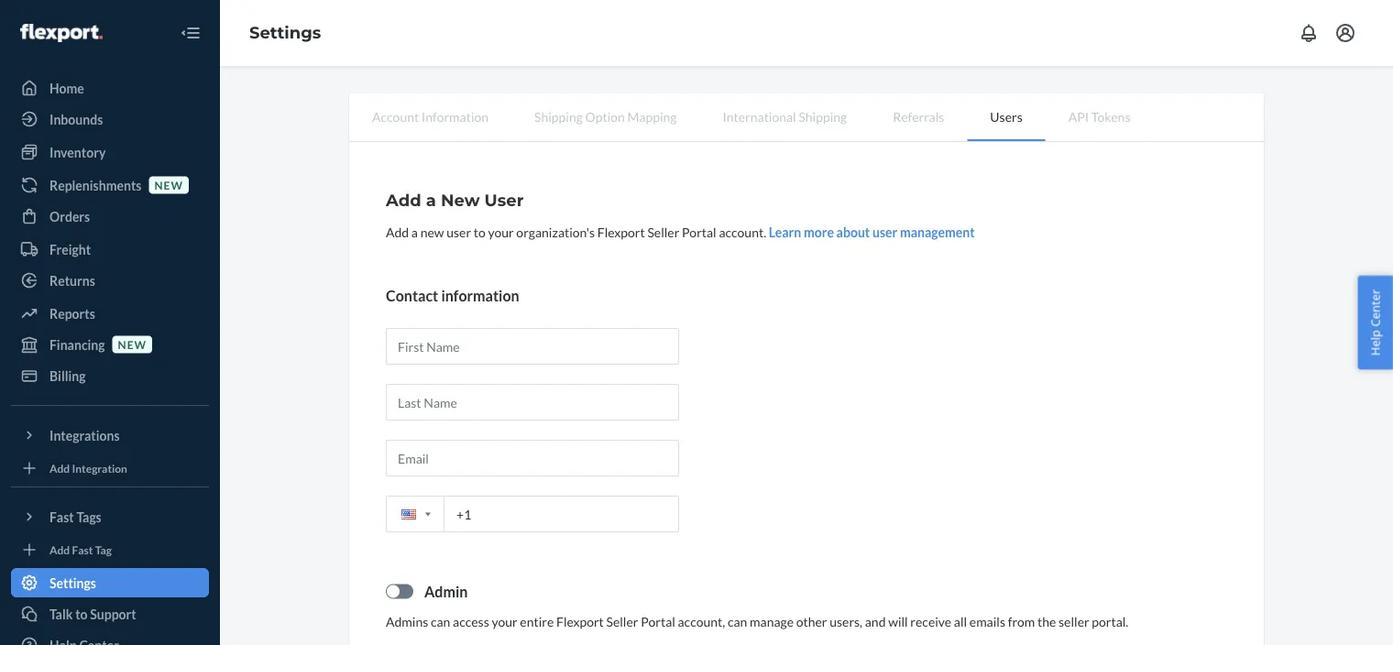 Task type: describe. For each thing, give the bounding box(es) containing it.
shipping option mapping
[[534, 109, 677, 124]]

access
[[453, 614, 489, 630]]

reports link
[[11, 299, 209, 328]]

support
[[90, 606, 136, 622]]

a for new
[[426, 190, 436, 210]]

user
[[485, 190, 524, 210]]

tag
[[95, 543, 112, 556]]

1 user from the left
[[447, 224, 471, 240]]

shipping option mapping tab
[[512, 93, 700, 139]]

add integration link
[[11, 457, 209, 479]]

billing
[[49, 368, 86, 384]]

management
[[900, 224, 975, 240]]

shipping inside tab
[[799, 109, 847, 124]]

1 horizontal spatial portal
[[682, 224, 717, 240]]

receive
[[911, 614, 952, 630]]

integrations button
[[11, 421, 209, 450]]

api tokens tab
[[1046, 93, 1154, 139]]

international shipping
[[723, 109, 847, 124]]

integrations
[[49, 428, 120, 443]]

orders
[[49, 209, 90, 224]]

1 horizontal spatial settings link
[[249, 23, 321, 43]]

billing link
[[11, 361, 209, 390]]

freight
[[49, 242, 91, 257]]

add for add a new user to your organization's flexport seller portal account. learn more about user management
[[386, 224, 409, 240]]

1 vertical spatial seller
[[606, 614, 638, 630]]

admin
[[424, 582, 468, 600]]

home link
[[11, 73, 209, 103]]

talk
[[49, 606, 73, 622]]

returns link
[[11, 266, 209, 295]]

and
[[865, 614, 886, 630]]

new for financing
[[118, 338, 147, 351]]

emails
[[970, 614, 1006, 630]]

tags
[[76, 509, 102, 525]]

option
[[585, 109, 625, 124]]

add fast tag
[[49, 543, 112, 556]]

1 vertical spatial fast
[[72, 543, 93, 556]]

talk to support
[[49, 606, 136, 622]]

0 horizontal spatial settings
[[49, 575, 96, 591]]

account.
[[719, 224, 766, 240]]

add for add integration
[[49, 461, 70, 475]]

add for add a new user
[[386, 190, 421, 210]]

help center button
[[1358, 276, 1393, 370]]

2 can from the left
[[728, 614, 747, 630]]

fast tags
[[49, 509, 102, 525]]

contact information
[[386, 286, 519, 304]]

to inside button
[[75, 606, 88, 622]]

integration
[[72, 461, 127, 475]]

a for new
[[411, 224, 418, 240]]

shipping inside tab
[[534, 109, 583, 124]]

talk to support button
[[11, 599, 209, 629]]

Email text field
[[386, 440, 679, 477]]

information
[[422, 109, 489, 124]]

reports
[[49, 306, 95, 321]]

inventory link
[[11, 137, 209, 167]]

information
[[441, 286, 519, 304]]

learn
[[769, 224, 801, 240]]

from
[[1008, 614, 1035, 630]]

international
[[723, 109, 796, 124]]

2 user from the left
[[873, 224, 898, 240]]

freight link
[[11, 235, 209, 264]]

1 can from the left
[[431, 614, 450, 630]]

api
[[1069, 109, 1089, 124]]

replenishments
[[49, 177, 142, 193]]

about
[[837, 224, 870, 240]]

1 vertical spatial your
[[492, 614, 518, 630]]

1 (702) 123-4567 telephone field
[[386, 496, 679, 532]]

tab list containing account information
[[349, 93, 1264, 142]]

fast tags button
[[11, 502, 209, 532]]

entire
[[520, 614, 554, 630]]



Task type: locate. For each thing, give the bounding box(es) containing it.
new up orders link
[[154, 178, 183, 192]]

manage
[[750, 614, 794, 630]]

Last Name text field
[[386, 384, 679, 421]]

0 horizontal spatial new
[[118, 338, 147, 351]]

1 horizontal spatial to
[[474, 224, 486, 240]]

0 vertical spatial settings link
[[249, 23, 321, 43]]

0 horizontal spatial can
[[431, 614, 450, 630]]

account,
[[678, 614, 725, 630]]

user down new
[[447, 224, 471, 240]]

to right talk
[[75, 606, 88, 622]]

center
[[1367, 289, 1384, 327]]

api tokens
[[1069, 109, 1131, 124]]

a down "add a new user" at the left of the page
[[411, 224, 418, 240]]

add inside add integration link
[[49, 461, 70, 475]]

2 vertical spatial new
[[118, 338, 147, 351]]

inventory
[[49, 144, 106, 160]]

portal
[[682, 224, 717, 240], [641, 614, 675, 630]]

0 horizontal spatial to
[[75, 606, 88, 622]]

more
[[804, 224, 834, 240]]

seller left account.
[[647, 224, 680, 240]]

your down user
[[488, 224, 514, 240]]

1 vertical spatial new
[[420, 224, 444, 240]]

a left new
[[426, 190, 436, 210]]

referrals tab
[[870, 93, 967, 139]]

0 vertical spatial your
[[488, 224, 514, 240]]

0 vertical spatial seller
[[647, 224, 680, 240]]

home
[[49, 80, 84, 96]]

other
[[796, 614, 827, 630]]

inbounds link
[[11, 104, 209, 134]]

flexport
[[597, 224, 645, 240], [556, 614, 604, 630]]

add inside add fast tag link
[[49, 543, 70, 556]]

0 vertical spatial new
[[154, 178, 183, 192]]

portal left 'account,'
[[641, 614, 675, 630]]

0 vertical spatial a
[[426, 190, 436, 210]]

can left "access"
[[431, 614, 450, 630]]

inbounds
[[49, 111, 103, 127]]

fast left tag
[[72, 543, 93, 556]]

admins
[[386, 614, 428, 630]]

open notifications image
[[1298, 22, 1320, 44]]

1 horizontal spatial user
[[873, 224, 898, 240]]

1 vertical spatial a
[[411, 224, 418, 240]]

settings link
[[249, 23, 321, 43], [11, 568, 209, 598]]

your left entire on the left bottom of page
[[492, 614, 518, 630]]

referrals
[[893, 109, 944, 124]]

1 horizontal spatial shipping
[[799, 109, 847, 124]]

First Name text field
[[386, 328, 679, 365]]

new down "add a new user" at the left of the page
[[420, 224, 444, 240]]

0 vertical spatial settings
[[249, 23, 321, 43]]

can
[[431, 614, 450, 630], [728, 614, 747, 630]]

shipping
[[534, 109, 583, 124], [799, 109, 847, 124]]

users
[[990, 109, 1023, 124]]

add
[[386, 190, 421, 210], [386, 224, 409, 240], [49, 461, 70, 475], [49, 543, 70, 556]]

add integration
[[49, 461, 127, 475]]

1 horizontal spatial can
[[728, 614, 747, 630]]

add left new
[[386, 190, 421, 210]]

0 horizontal spatial a
[[411, 224, 418, 240]]

help
[[1367, 330, 1384, 356]]

add for add fast tag
[[49, 543, 70, 556]]

new for replenishments
[[154, 178, 183, 192]]

to down new
[[474, 224, 486, 240]]

0 horizontal spatial shipping
[[534, 109, 583, 124]]

organization's
[[516, 224, 595, 240]]

learn more about user management button
[[769, 223, 975, 241]]

tokens
[[1091, 109, 1131, 124]]

can left manage at the right
[[728, 614, 747, 630]]

to
[[474, 224, 486, 240], [75, 606, 88, 622]]

close navigation image
[[180, 22, 202, 44]]

add left 'integration'
[[49, 461, 70, 475]]

2 shipping from the left
[[799, 109, 847, 124]]

0 vertical spatial fast
[[49, 509, 74, 525]]

add fast tag link
[[11, 539, 209, 561]]

0 horizontal spatial settings link
[[11, 568, 209, 598]]

fast inside dropdown button
[[49, 509, 74, 525]]

mapping
[[627, 109, 677, 124]]

0 horizontal spatial seller
[[606, 614, 638, 630]]

orders link
[[11, 202, 209, 231]]

0 vertical spatial to
[[474, 224, 486, 240]]

1 vertical spatial portal
[[641, 614, 675, 630]]

all
[[954, 614, 967, 630]]

1 horizontal spatial a
[[426, 190, 436, 210]]

1 vertical spatial flexport
[[556, 614, 604, 630]]

1 horizontal spatial seller
[[647, 224, 680, 240]]

contact
[[386, 286, 438, 304]]

the
[[1038, 614, 1056, 630]]

users tab
[[967, 93, 1046, 141]]

user right about
[[873, 224, 898, 240]]

0 horizontal spatial user
[[447, 224, 471, 240]]

returns
[[49, 273, 95, 288]]

shipping left option
[[534, 109, 583, 124]]

tab list
[[349, 93, 1264, 142]]

international shipping tab
[[700, 93, 870, 139]]

flexport logo image
[[20, 24, 102, 42]]

flexport right organization's
[[597, 224, 645, 240]]

united states: + 1 image
[[425, 513, 431, 516]]

add up the "contact"
[[386, 224, 409, 240]]

add a new user
[[386, 190, 524, 210]]

shipping right international
[[799, 109, 847, 124]]

account information tab
[[349, 93, 512, 139]]

seller
[[1059, 614, 1090, 630]]

seller
[[647, 224, 680, 240], [606, 614, 638, 630]]

account
[[372, 109, 419, 124]]

financing
[[49, 337, 105, 352]]

portal left account.
[[682, 224, 717, 240]]

1 vertical spatial settings
[[49, 575, 96, 591]]

new down reports link
[[118, 338, 147, 351]]

1 vertical spatial to
[[75, 606, 88, 622]]

your
[[488, 224, 514, 240], [492, 614, 518, 630]]

users,
[[830, 614, 863, 630]]

0 horizontal spatial portal
[[641, 614, 675, 630]]

help center
[[1367, 289, 1384, 356]]

seller left 'account,'
[[606, 614, 638, 630]]

0 vertical spatial flexport
[[597, 224, 645, 240]]

1 horizontal spatial new
[[154, 178, 183, 192]]

1 horizontal spatial settings
[[249, 23, 321, 43]]

will
[[888, 614, 908, 630]]

add down fast tags
[[49, 543, 70, 556]]

admins can access your entire flexport seller portal account, can manage other users, and will receive all emails from the seller portal.
[[386, 614, 1129, 630]]

open account menu image
[[1335, 22, 1357, 44]]

1 shipping from the left
[[534, 109, 583, 124]]

portal.
[[1092, 614, 1129, 630]]

2 horizontal spatial new
[[420, 224, 444, 240]]

new
[[154, 178, 183, 192], [420, 224, 444, 240], [118, 338, 147, 351]]

1 vertical spatial settings link
[[11, 568, 209, 598]]

add a new user to your organization's flexport seller portal account. learn more about user management
[[386, 224, 975, 240]]

a
[[426, 190, 436, 210], [411, 224, 418, 240]]

0 vertical spatial portal
[[682, 224, 717, 240]]

user
[[447, 224, 471, 240], [873, 224, 898, 240]]

settings
[[249, 23, 321, 43], [49, 575, 96, 591]]

fast left tags
[[49, 509, 74, 525]]

fast
[[49, 509, 74, 525], [72, 543, 93, 556]]

flexport right entire on the left bottom of page
[[556, 614, 604, 630]]

new
[[441, 190, 480, 210]]

account information
[[372, 109, 489, 124]]



Task type: vqa. For each thing, say whether or not it's contained in the screenshot.
Help
yes



